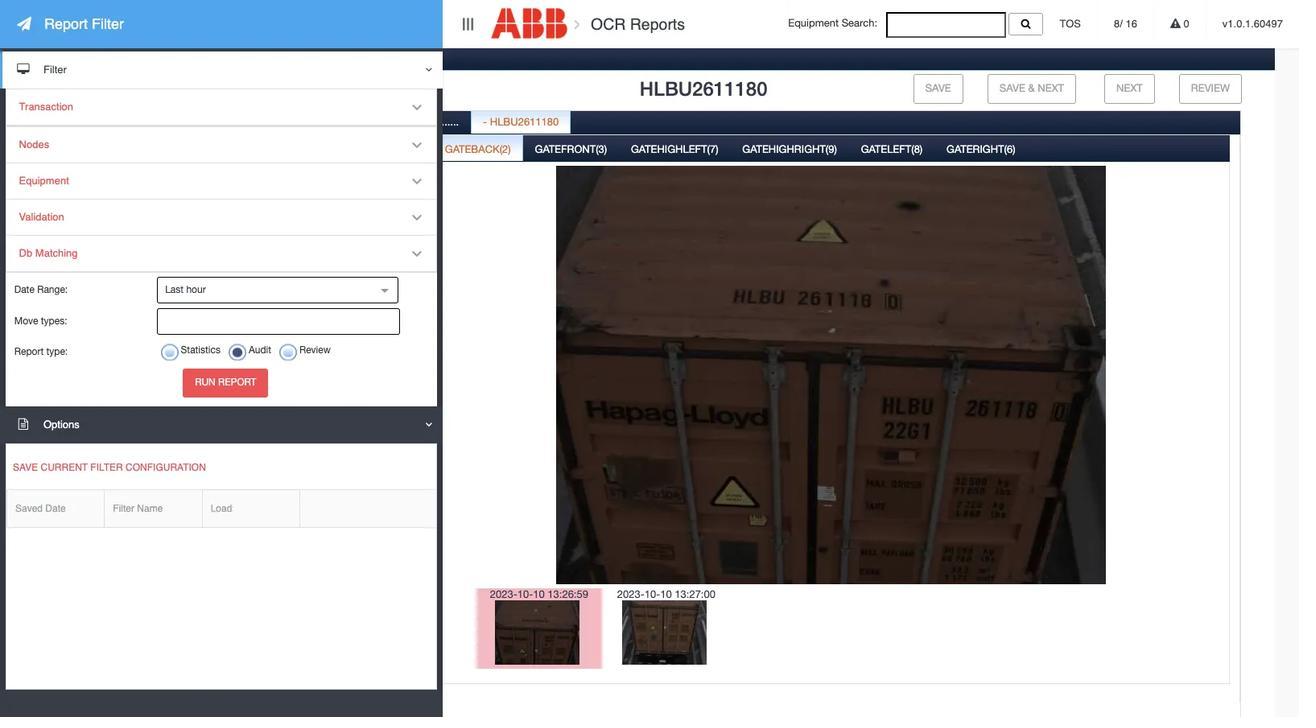 Task type: vqa. For each thing, say whether or not it's contained in the screenshot.
ENTRY
no



Task type: locate. For each thing, give the bounding box(es) containing it.
gateleft(8)
[[861, 143, 923, 155]]

- hlbu2611180 link
[[472, 107, 570, 139]]

10- for 13:27:00
[[645, 588, 660, 600]]

hlbu2611180 up unreviewed
[[231, 309, 300, 321]]

16
[[1126, 18, 1138, 30]]

options link
[[0, 406, 443, 443]]

0 inside z - moves between lower tabs menu
[[231, 264, 236, 276]]

0 horizontal spatial 10
[[533, 588, 545, 600]]

0 vertical spatial 0
[[1181, 18, 1190, 30]]

2 10 from the left
[[660, 588, 672, 600]]

10 left '13:27:00'
[[660, 588, 672, 600]]

2023- right 13:26:59
[[617, 588, 645, 600]]

0 horizontal spatial hlbu2611180
[[231, 309, 300, 321]]

None text field
[[202, 552, 308, 572]]

2023- for 2023-10-10 13:27:00
[[617, 588, 645, 600]]

row containing saved date
[[6, 490, 436, 528]]

2 2023- from the left
[[617, 588, 645, 600]]

component
[[87, 513, 138, 524]]

tab list containing - ......
[[423, 107, 1241, 717]]

1 horizontal spatial 0
[[1181, 18, 1190, 30]]

1 2023- from the left
[[490, 588, 518, 600]]

0 horizontal spatial report
[[14, 346, 44, 357]]

10- left '13:27:00'
[[645, 588, 660, 600]]

save inside button
[[926, 82, 952, 94]]

between
[[170, 685, 216, 699]]

10-
[[518, 588, 533, 600], [645, 588, 660, 600]]

2 vertical spatial filter
[[113, 503, 134, 514]]

- for - ......
[[435, 116, 439, 128]]

row group containing equipment
[[95, 193, 391, 350]]

search:
[[842, 17, 878, 29]]

last
[[165, 285, 184, 296]]

1 horizontal spatial ocr
[[591, 15, 626, 33]]

saved date link
[[7, 490, 104, 527]]

report filter navigation
[[0, 0, 443, 690]]

name
[[137, 503, 163, 514]]

db matching link
[[6, 236, 436, 272]]

gateleft(8) link
[[850, 134, 934, 166]]

2 save from the left
[[1000, 82, 1026, 94]]

report left type:
[[14, 346, 44, 357]]

z
[[112, 685, 119, 699]]

1 horizontal spatial 10
[[660, 588, 672, 600]]

report
[[44, 15, 88, 32], [14, 346, 44, 357], [218, 377, 256, 388]]

0 vertical spatial filter
[[92, 15, 124, 32]]

2023- left 13:26:59
[[490, 588, 518, 600]]

8/ 16 button
[[1098, 0, 1154, 48]]

review button
[[1179, 74, 1242, 104]]

next
[[1038, 82, 1065, 94], [1117, 82, 1143, 94]]

0 vertical spatial ocr
[[591, 15, 626, 33]]

save left the &
[[1000, 82, 1026, 94]]

0 vertical spatial review
[[1191, 82, 1230, 94]]

equipment inside 'link'
[[19, 175, 69, 187]]

filter inside 'link'
[[92, 15, 124, 32]]

run
[[195, 377, 216, 388]]

1 vertical spatial reports
[[68, 53, 116, 65]]

reports
[[630, 15, 685, 33], [68, 53, 116, 65]]

review
[[1191, 82, 1230, 94], [299, 344, 331, 356]]

filter up reports 'link'
[[92, 15, 124, 32]]

filter inside row
[[113, 503, 134, 514]]

0 down the validation link
[[231, 264, 236, 276]]

2 next from the left
[[1117, 82, 1143, 94]]

new
[[78, 471, 99, 484]]

tab list
[[423, 107, 1241, 717], [433, 134, 1230, 717], [68, 161, 407, 459]]

2 10- from the left
[[645, 588, 660, 600]]

1 horizontal spatial next
[[1117, 82, 1143, 94]]

types:
[[41, 316, 67, 327]]

1 vertical spatial 0
[[231, 264, 236, 276]]

filter
[[92, 15, 124, 32], [43, 64, 67, 76], [113, 503, 134, 514]]

search image
[[1021, 18, 1031, 29]]

tab list inside z - moves between lower tabs menu
[[68, 161, 407, 459]]

bars image
[[461, 18, 475, 30]]

back
[[90, 82, 119, 94]]

reports inside reports 'link'
[[68, 53, 116, 65]]

next right the &
[[1038, 82, 1065, 94]]

8/ 16
[[1114, 18, 1138, 30]]

0 inside dropdown button
[[1181, 18, 1190, 30]]

back to results
[[90, 82, 184, 94]]

2 vertical spatial report
[[218, 377, 256, 388]]

10
[[533, 588, 545, 600], [660, 588, 672, 600]]

0 horizontal spatial save
[[926, 82, 952, 94]]

menu containing nodes
[[6, 126, 437, 273]]

1 10- from the left
[[518, 588, 533, 600]]

row group
[[95, 193, 391, 350]]

gatehighright(9)
[[743, 143, 837, 155]]

new equipment menu item
[[68, 459, 408, 626]]

report for report filter
[[44, 15, 88, 32]]

1 vertical spatial filter
[[43, 64, 67, 76]]

- ...... link
[[423, 107, 470, 139]]

ocr for ocr status
[[101, 404, 124, 416]]

- left ......
[[435, 116, 439, 128]]

2 horizontal spatial -
[[483, 116, 487, 128]]

report right run
[[218, 377, 256, 388]]

0 horizontal spatial next
[[1038, 82, 1065, 94]]

audit
[[249, 344, 271, 356]]

1 vertical spatial report
[[14, 346, 44, 357]]

0 horizontal spatial review
[[299, 344, 331, 356]]

row
[[6, 490, 436, 528]]

z - moves between lower tabs menu
[[67, 89, 408, 717]]

equipment up filter name
[[102, 471, 153, 484]]

validation link
[[6, 200, 436, 236]]

2 vertical spatial hlbu2611180
[[231, 309, 300, 321]]

0 vertical spatial report
[[44, 15, 88, 32]]

last hour
[[165, 285, 206, 296]]

row group inside z - moves between lower tabs menu
[[95, 193, 391, 350]]

None field
[[886, 12, 1006, 38], [157, 310, 178, 334], [198, 366, 318, 389], [886, 12, 1006, 38], [157, 310, 178, 334], [198, 366, 318, 389]]

review down "0" dropdown button
[[1191, 82, 1230, 94]]

1 horizontal spatial 2023-
[[617, 588, 645, 600]]

menu
[[6, 126, 437, 273]]

0 horizontal spatial 10-
[[518, 588, 533, 600]]

- up gateback(2) on the top left of the page
[[483, 116, 487, 128]]

gatefront(3) link
[[524, 134, 618, 166]]

save for save
[[926, 82, 952, 94]]

v1.0.1.60497
[[1223, 18, 1283, 30]]

10- left 13:26:59
[[518, 588, 533, 600]]

0 horizontal spatial 0
[[231, 264, 236, 276]]

report for report type:
[[14, 346, 44, 357]]

hlbu2611180 up gatehighleft(7)
[[640, 77, 768, 100]]

equipment
[[788, 17, 839, 29], [19, 175, 69, 187], [97, 197, 148, 209], [102, 471, 153, 484]]

1 horizontal spatial report
[[44, 15, 88, 32]]

filter left the name
[[113, 503, 134, 514]]

10 for 13:26:59
[[533, 588, 545, 600]]

equipment inside "link"
[[102, 471, 153, 484]]

ocr inside z - moves between lower tabs menu
[[101, 404, 124, 416]]

filter up transaction
[[43, 64, 67, 76]]

statistics
[[181, 344, 221, 356]]

1 10 from the left
[[533, 588, 545, 600]]

tab list containing equipment
[[68, 161, 407, 459]]

0 horizontal spatial reports
[[68, 53, 116, 65]]

1 horizontal spatial -
[[435, 116, 439, 128]]

10 left 13:26:59
[[533, 588, 545, 600]]

1 horizontal spatial hlbu2611180
[[490, 116, 559, 128]]

hour
[[186, 285, 206, 296]]

gatefront(3)
[[535, 143, 607, 155]]

date left range:
[[14, 284, 34, 296]]

row inside report filter navigation
[[6, 490, 436, 528]]

0 horizontal spatial 2023-
[[490, 588, 518, 600]]

menu inside report filter navigation
[[6, 126, 437, 273]]

0 horizontal spatial ocr
[[101, 404, 124, 416]]

1 vertical spatial date
[[45, 503, 66, 514]]

0 vertical spatial reports
[[630, 15, 685, 33]]

show
[[310, 78, 337, 90]]

review right the audit
[[299, 344, 331, 356]]

2023-10-10 13:26:59
[[490, 588, 589, 600]]

date right saved
[[45, 503, 66, 514]]

save inside button
[[1000, 82, 1026, 94]]

-
[[435, 116, 439, 128], [483, 116, 487, 128], [123, 685, 127, 699]]

next down 8/ 16 dropdown button
[[1117, 82, 1143, 94]]

1 horizontal spatial date
[[45, 503, 66, 514]]

equipment up weight
[[97, 197, 148, 209]]

1 horizontal spatial reports
[[630, 15, 685, 33]]

- hlbu2611180
[[483, 116, 559, 128]]

report up reports 'link'
[[44, 15, 88, 32]]

0 horizontal spatial -
[[123, 685, 127, 699]]

1 horizontal spatial save
[[1000, 82, 1026, 94]]

1 horizontal spatial 10-
[[645, 588, 660, 600]]

2 horizontal spatial hlbu2611180
[[640, 77, 768, 100]]

hlbu2611180
[[640, 77, 768, 100], [490, 116, 559, 128], [231, 309, 300, 321]]

0 horizontal spatial date
[[14, 284, 34, 296]]

2 horizontal spatial report
[[218, 377, 256, 388]]

- right z
[[123, 685, 127, 699]]

hlbu2611180 up gateback(2) on the top left of the page
[[490, 116, 559, 128]]

1 horizontal spatial review
[[1191, 82, 1230, 94]]

0 vertical spatial date
[[14, 284, 34, 296]]

equipment up validation
[[19, 175, 69, 187]]

0 right 16
[[1181, 18, 1190, 30]]

2 tab from the left
[[168, 161, 293, 187]]

1 vertical spatial review
[[299, 344, 331, 356]]

tos
[[1060, 18, 1081, 30]]

save
[[926, 82, 952, 94], [1000, 82, 1026, 94]]

- for - hlbu2611180
[[483, 116, 487, 128]]

report inside 'link'
[[44, 15, 88, 32]]

date
[[14, 284, 34, 296], [45, 503, 66, 514]]

equipment link
[[6, 163, 436, 200]]

&
[[1029, 82, 1035, 94]]

1 save from the left
[[926, 82, 952, 94]]

transaction
[[19, 101, 73, 113]]

date range:
[[14, 284, 68, 296]]

save up gateright(6) at the right of page
[[926, 82, 952, 94]]

ocr status
[[101, 404, 157, 416]]

tab
[[68, 161, 170, 188], [168, 161, 293, 187]]

1 vertical spatial ocr
[[101, 404, 124, 416]]



Task type: describe. For each thing, give the bounding box(es) containing it.
hlbu2611180 tab list
[[54, 44, 1275, 717]]

- ......
[[435, 116, 459, 128]]

gateright(6) link
[[936, 134, 1027, 166]]

status
[[127, 404, 157, 416]]

matching
[[35, 247, 78, 259]]

reports link
[[57, 44, 128, 76]]

gatehighright(9) link
[[731, 134, 848, 166]]

options
[[43, 418, 80, 430]]

v1.0.1.60497 button
[[1207, 0, 1300, 48]]

validation
[[19, 211, 64, 223]]

0 button
[[1155, 0, 1206, 48]]

date inside the saved date link
[[45, 503, 66, 514]]

- inside menu
[[123, 685, 127, 699]]

show damage images?
[[310, 78, 422, 90]]

results
[[138, 82, 184, 94]]

nodes
[[19, 138, 49, 151]]

review inside review button
[[1191, 82, 1230, 94]]

report filter
[[44, 15, 124, 32]]

ocr for ocr reports
[[591, 15, 626, 33]]

1 vertical spatial hlbu2611180
[[490, 116, 559, 128]]

saved date
[[15, 503, 66, 514]]

load
[[211, 503, 232, 514]]

review inside report filter navigation
[[299, 344, 331, 356]]

move
[[14, 316, 38, 327]]

......
[[442, 116, 459, 128]]

warning image
[[1171, 19, 1181, 29]]

10- for 13:26:59
[[518, 588, 533, 600]]

db
[[19, 247, 32, 259]]

filter for filter
[[43, 64, 67, 76]]

images?
[[382, 78, 422, 90]]

1 tab from the left
[[68, 161, 170, 188]]

save & next
[[1000, 82, 1065, 94]]

filter link
[[0, 52, 443, 89]]

unreviewed
[[231, 331, 286, 343]]

report type:
[[14, 346, 68, 357]]

next button
[[1105, 74, 1155, 104]]

8/
[[1114, 18, 1123, 30]]

saved
[[15, 503, 43, 514]]

save button
[[914, 74, 964, 104]]

2023- for 2023-10-10 13:26:59
[[490, 588, 518, 600]]

run report
[[195, 377, 256, 388]]

back to results button
[[78, 74, 196, 104]]

filter name link
[[105, 490, 202, 527]]

filter name
[[113, 503, 163, 514]]

z - moves between lower tabs
[[112, 685, 276, 699]]

report inside "button"
[[218, 377, 256, 388]]

report filter link
[[0, 0, 443, 48]]

gateback(2)
[[445, 143, 511, 155]]

db matching
[[19, 247, 78, 259]]

run report button
[[183, 369, 268, 398]]

gatehighleft(7) link
[[620, 134, 730, 166]]

damage
[[340, 78, 379, 90]]

to
[[122, 82, 136, 94]]

move types:
[[14, 316, 67, 327]]

equipment search:
[[788, 17, 886, 29]]

13:26:59
[[548, 588, 589, 600]]

save & next button
[[988, 74, 1077, 104]]

moves
[[131, 685, 167, 699]]

tab list containing gateback(2)
[[433, 134, 1230, 717]]

gateback(2) link
[[434, 134, 522, 166]]

nodes link
[[6, 127, 436, 163]]

gateright(6)
[[947, 143, 1016, 155]]

range:
[[37, 284, 68, 296]]

weight
[[97, 264, 129, 276]]

hlbu2611180 inside row group
[[231, 309, 300, 321]]

tabs
[[252, 685, 276, 699]]

10 for 13:27:00
[[660, 588, 672, 600]]

new equipment link
[[68, 459, 407, 497]]

lower
[[220, 685, 249, 699]]

tos button
[[1044, 0, 1097, 48]]

type:
[[46, 346, 68, 357]]

ocr reports
[[587, 15, 685, 33]]

new equipment
[[78, 471, 153, 484]]

save for save & next
[[1000, 82, 1026, 94]]

1 next from the left
[[1038, 82, 1065, 94]]

2023-10-10 13:27:00
[[617, 588, 716, 600]]

filter for filter name
[[113, 503, 134, 514]]

container
[[231, 197, 276, 209]]

load link
[[203, 490, 300, 527]]

0 vertical spatial hlbu2611180
[[640, 77, 768, 100]]

none text field inside new equipment menu item
[[202, 552, 308, 572]]

transaction link
[[6, 89, 436, 126]]

gatehighleft(7)
[[631, 143, 719, 155]]

13:27:00
[[675, 588, 716, 600]]

equipment left search:
[[788, 17, 839, 29]]



